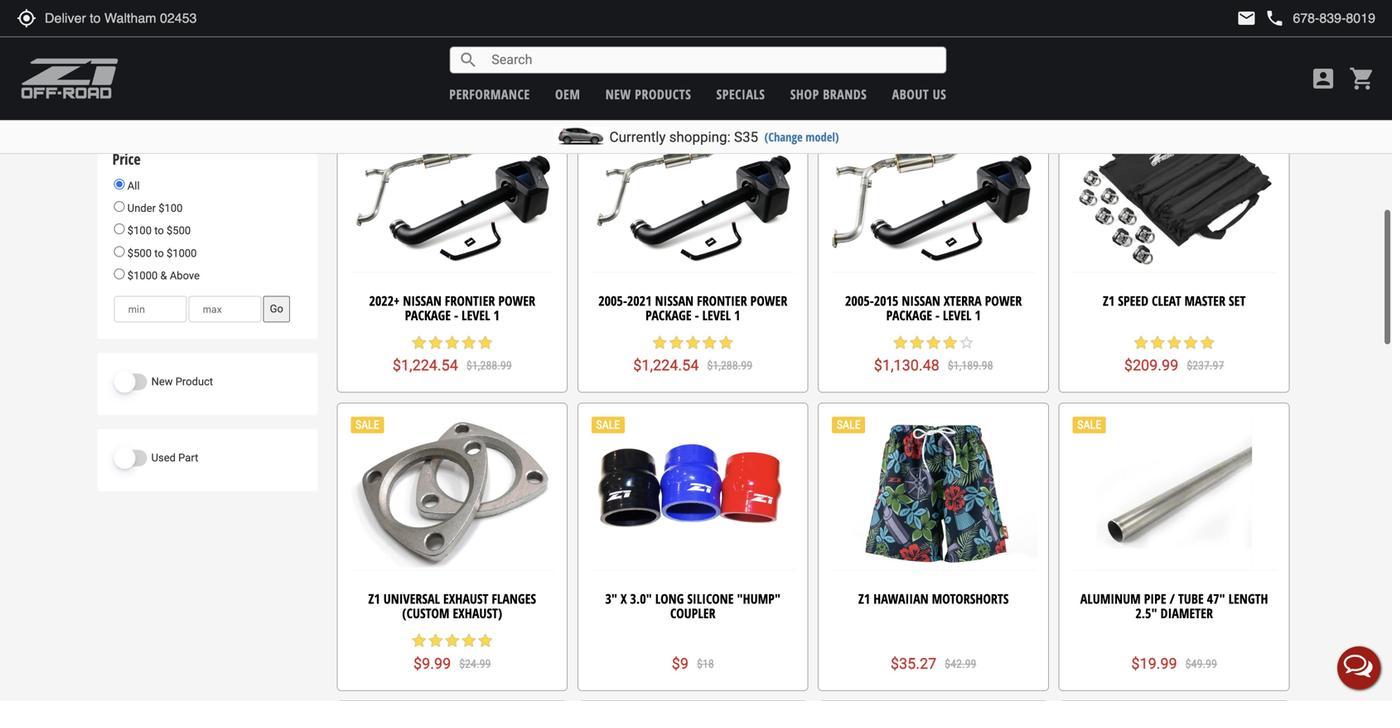 Task type: describe. For each thing, give the bounding box(es) containing it.
product
[[175, 376, 213, 388]]

about us link
[[892, 85, 947, 103]]

$59.99
[[647, 59, 693, 76]]

search
[[458, 50, 478, 70]]

x
[[621, 590, 627, 608]]

to for $100
[[154, 225, 164, 237]]

(change model) link
[[765, 129, 839, 145]]

level for 2005-2021 nissan frontier power package - level 1
[[702, 307, 731, 324]]

$59.99 $149.99
[[647, 59, 739, 76]]

max number field
[[189, 296, 262, 323]]

2021
[[627, 292, 652, 310]]

under  $100
[[125, 202, 183, 215]]

nissan for 2005-2021 nissan frontier power package - level 1
[[655, 292, 694, 310]]

new
[[151, 376, 173, 388]]

& up 1,681
[[189, 39, 243, 52]]

specials
[[716, 85, 765, 103]]

$9 $18
[[672, 656, 714, 673]]

exhaust
[[443, 590, 488, 608]]

flanges
[[492, 590, 536, 608]]

$9
[[672, 656, 689, 673]]

$1,224.54 for -
[[393, 357, 458, 375]]

star star star star star $209.99 $237.97
[[1124, 335, 1224, 375]]

level for 2005-2015 nissan xterra power package - level 1
[[943, 307, 972, 324]]

ratings
[[112, 11, 155, 31]]

nissan inside 2022+ nissan frontier power package - level 1
[[403, 292, 442, 310]]

2005-2015 nissan xterra power package - level 1
[[845, 292, 1022, 324]]

new product
[[151, 376, 213, 388]]

$35.27 $42.99
[[891, 656, 977, 673]]

diameter
[[1161, 605, 1213, 623]]

Search search field
[[478, 47, 946, 73]]

to for $500
[[154, 247, 164, 260]]

$1,288.99 for 1
[[466, 359, 512, 373]]

package for 2005-2021 nissan frontier power package - level 1
[[646, 307, 692, 324]]

performance
[[449, 85, 530, 103]]

products
[[635, 85, 691, 103]]

long
[[655, 590, 684, 608]]

new products link
[[606, 85, 691, 103]]

all
[[125, 180, 140, 192]]

universal
[[383, 590, 440, 608]]

oem
[[555, 85, 580, 103]]

2022+ nissan frontier power package - level 1
[[369, 292, 535, 324]]

us
[[933, 85, 947, 103]]

1 vertical spatial $1000
[[127, 270, 158, 282]]

motorshorts
[[932, 590, 1009, 608]]

go
[[270, 303, 283, 315]]

shopping_cart
[[1349, 65, 1376, 92]]

z1 for z1 speed cleat master set
[[1103, 292, 1115, 310]]

shopping:
[[669, 129, 731, 145]]

above
[[170, 270, 200, 282]]

part
[[178, 452, 198, 464]]

2022+
[[369, 292, 400, 310]]

brands
[[823, 85, 867, 103]]

tube
[[1178, 590, 1204, 608]]

coupler
[[670, 605, 716, 623]]

$19.99
[[1131, 656, 1177, 673]]

$49.99 for $39.99
[[945, 61, 977, 75]]

star star star star star
[[1133, 36, 1216, 53]]

0 vertical spatial $1000
[[167, 247, 197, 260]]

star star star star star $9.99 $24.99
[[411, 633, 494, 673]]

power inside 2022+ nissan frontier power package - level 1
[[498, 292, 535, 310]]

$1,189.98
[[948, 359, 993, 373]]

2015
[[874, 292, 899, 310]]

phone link
[[1265, 8, 1376, 28]]

(change
[[765, 129, 803, 145]]

mail phone
[[1237, 8, 1285, 28]]

level inside 2022+ nissan frontier power package - level 1
[[462, 307, 490, 324]]

under
[[127, 202, 156, 215]]

/
[[1170, 590, 1175, 608]]

performance link
[[449, 85, 530, 103]]

account_box link
[[1306, 65, 1341, 92]]

frontier inside "2005-2021 nissan frontier power package - level 1"
[[697, 292, 747, 310]]

1 for 2005-2021 nissan frontier power package - level 1
[[734, 307, 740, 324]]

$209.99
[[1124, 357, 1179, 375]]

frontier inside 2022+ nissan frontier power package - level 1
[[445, 292, 495, 310]]

0 horizontal spatial $100
[[127, 225, 152, 237]]

1 vertical spatial &
[[160, 270, 167, 282]]

go button
[[263, 296, 290, 323]]

shopping_cart link
[[1345, 65, 1376, 92]]

phone
[[1265, 8, 1285, 28]]

"hump"
[[737, 590, 781, 608]]

master
[[1185, 292, 1226, 310]]

currently
[[610, 129, 666, 145]]

$149.99 inside $59.99 $149.99
[[701, 61, 739, 75]]

3 & up image
[[114, 53, 126, 70]]

speed
[[1118, 292, 1149, 310]]

star star star star star_border $1,130.48 $1,189.98
[[874, 335, 993, 375]]

s35
[[734, 129, 758, 145]]



Task type: vqa. For each thing, say whether or not it's contained in the screenshot.


Task type: locate. For each thing, give the bounding box(es) containing it.
0 horizontal spatial &
[[160, 270, 167, 282]]

1 2005- from the left
[[598, 292, 627, 310]]

mail link
[[1237, 8, 1257, 28]]

0 horizontal spatial level
[[462, 307, 490, 324]]

$1,224.54 for package
[[633, 357, 699, 375]]

to
[[154, 225, 164, 237], [154, 247, 164, 260]]

$100 down under
[[127, 225, 152, 237]]

0 vertical spatial $100
[[158, 202, 183, 215]]

1 horizontal spatial -
[[695, 307, 699, 324]]

specials link
[[716, 85, 765, 103]]

z1 inside z1 universal exhaust flanges (custom exhaust)
[[368, 590, 380, 608]]

level inside 2005-2015 nissan xterra power package - level 1
[[943, 307, 972, 324]]

1 horizontal spatial $149.99
[[701, 61, 739, 75]]

0 horizontal spatial star star star star star $1,224.54 $1,288.99
[[393, 335, 512, 375]]

$49.99 inside the $19.99 $49.99
[[1186, 658, 1217, 672]]

None radio
[[114, 179, 125, 190], [114, 201, 125, 212], [114, 246, 125, 257], [114, 269, 125, 280], [114, 179, 125, 190], [114, 201, 125, 212], [114, 246, 125, 257], [114, 269, 125, 280]]

1 horizontal spatial $1,224.54
[[633, 357, 699, 375]]

about us
[[892, 85, 947, 103]]

0 horizontal spatial $1,224.54
[[393, 357, 458, 375]]

nissan inside "2005-2021 nissan frontier power package - level 1"
[[655, 292, 694, 310]]

oem link
[[555, 85, 580, 103]]

package for 2005-2015 nissan xterra power package - level 1
[[886, 307, 932, 324]]

3 nissan from the left
[[902, 292, 940, 310]]

$1,224.54 down "2005-2021 nissan frontier power package - level 1" on the top of page
[[633, 357, 699, 375]]

z1 for z1 universal exhaust flanges (custom exhaust)
[[368, 590, 380, 608]]

shop brands link
[[790, 85, 867, 103]]

2005- inside 2005-2015 nissan xterra power package - level 1
[[845, 292, 874, 310]]

$42.99
[[945, 658, 977, 672]]

package inside 2005-2015 nissan xterra power package - level 1
[[886, 307, 932, 324]]

about
[[892, 85, 929, 103]]

2 level from the left
[[702, 307, 731, 324]]

nissan inside 2005-2015 nissan xterra power package - level 1
[[902, 292, 940, 310]]

$500 up $500 to $1000
[[167, 225, 191, 237]]

power
[[498, 292, 535, 310], [750, 292, 787, 310], [985, 292, 1022, 310]]

1 horizontal spatial 1
[[734, 307, 740, 324]]

2 to from the top
[[154, 247, 164, 260]]

- inside "2005-2021 nissan frontier power package - level 1"
[[695, 307, 699, 324]]

1
[[493, 307, 500, 324], [734, 307, 740, 324], [975, 307, 981, 324]]

pipe
[[1144, 590, 1166, 608]]

cleat
[[1152, 292, 1181, 310]]

price
[[112, 149, 141, 169]]

0 horizontal spatial frontier
[[445, 292, 495, 310]]

mail
[[1237, 8, 1257, 28]]

2 $1,288.99 from the left
[[707, 359, 753, 373]]

1 level from the left
[[462, 307, 490, 324]]

2 1 from the left
[[734, 307, 740, 324]]

1,681
[[217, 39, 243, 52]]

2 star star star star star $1,224.54 $1,288.99 from the left
[[633, 335, 753, 375]]

z1 left the hawaiian
[[858, 590, 870, 608]]

$134.99
[[402, 59, 456, 76]]

1 horizontal spatial star star star star star $1,224.54 $1,288.99
[[633, 335, 753, 375]]

- right "2021"
[[695, 307, 699, 324]]

1 for 2005-2015 nissan xterra power package - level 1
[[975, 307, 981, 324]]

$1,288.99
[[466, 359, 512, 373], [707, 359, 753, 373]]

1 $1,288.99 from the left
[[466, 359, 512, 373]]

1 horizontal spatial power
[[750, 292, 787, 310]]

1 horizontal spatial $500
[[167, 225, 191, 237]]

2 package from the left
[[646, 307, 692, 324]]

0 horizontal spatial 1
[[493, 307, 500, 324]]

1 to from the top
[[154, 225, 164, 237]]

0 vertical spatial &
[[189, 39, 195, 52]]

1 horizontal spatial $49.99
[[1186, 658, 1217, 672]]

shop
[[790, 85, 819, 103]]

2005- for 2005-2021 nissan frontier power package - level 1
[[598, 292, 627, 310]]

2 horizontal spatial 1
[[975, 307, 981, 324]]

exhaust)
[[453, 605, 502, 623]]

$35.27
[[891, 656, 937, 673]]

0 vertical spatial $49.99
[[945, 61, 977, 75]]

star star star star star $1,224.54 $1,288.99 for -
[[393, 335, 512, 375]]

2.5"
[[1136, 605, 1157, 623]]

up
[[198, 39, 211, 52]]

1 - from the left
[[454, 307, 458, 324]]

$1000 & above
[[125, 270, 200, 282]]

1 vertical spatial $49.99
[[1186, 658, 1217, 672]]

- left the xterra at the right top of the page
[[936, 307, 940, 324]]

2 horizontal spatial -
[[936, 307, 940, 324]]

$49.99 up the us
[[945, 61, 977, 75]]

3 1 from the left
[[975, 307, 981, 324]]

$24.99
[[459, 658, 491, 672]]

1 horizontal spatial z1
[[858, 590, 870, 608]]

0 vertical spatial to
[[154, 225, 164, 237]]

2005-2021 nissan frontier power package - level 1
[[598, 292, 787, 324]]

$49.99 inside "$39.99 $49.99"
[[945, 61, 977, 75]]

new products
[[606, 85, 691, 103]]

0 horizontal spatial $1000
[[127, 270, 158, 282]]

power inside 2005-2015 nissan xterra power package - level 1
[[985, 292, 1022, 310]]

$49.99 right $19.99
[[1186, 658, 1217, 672]]

nissan right 2022+
[[403, 292, 442, 310]]

2 nissan from the left
[[655, 292, 694, 310]]

2 & up image
[[114, 70, 126, 86]]

3" x 3.0" long silicone "hump" coupler
[[605, 590, 781, 623]]

1 package from the left
[[405, 307, 451, 324]]

1 horizontal spatial level
[[702, 307, 731, 324]]

0 horizontal spatial z1
[[368, 590, 380, 608]]

package inside 2022+ nissan frontier power package - level 1
[[405, 307, 451, 324]]

$9.99
[[414, 656, 451, 673]]

z1 left speed
[[1103, 292, 1115, 310]]

power inside "2005-2021 nissan frontier power package - level 1"
[[750, 292, 787, 310]]

2005- inside "2005-2021 nissan frontier power package - level 1"
[[598, 292, 627, 310]]

z1 hawaiian motorshorts
[[858, 590, 1009, 608]]

1 inside "2005-2021 nissan frontier power package - level 1"
[[734, 307, 740, 324]]

package
[[405, 307, 451, 324], [646, 307, 692, 324], [886, 307, 932, 324]]

0 horizontal spatial $1,288.99
[[466, 359, 512, 373]]

3 - from the left
[[936, 307, 940, 324]]

1 star star star star star $1,224.54 $1,288.99 from the left
[[393, 335, 512, 375]]

0 horizontal spatial package
[[405, 307, 451, 324]]

0 vertical spatial $500
[[167, 225, 191, 237]]

frontier
[[445, 292, 495, 310], [697, 292, 747, 310]]

$100 to $500
[[125, 225, 191, 237]]

z1 motorsports logo image
[[21, 58, 119, 99]]

used
[[151, 452, 176, 464]]

level inside "2005-2021 nissan frontier power package - level 1"
[[702, 307, 731, 324]]

- inside 2005-2015 nissan xterra power package - level 1
[[936, 307, 940, 324]]

0 horizontal spatial power
[[498, 292, 535, 310]]

3 package from the left
[[886, 307, 932, 324]]

account_box
[[1310, 65, 1337, 92]]

$149.99 inside star star star star star $134.99 $149.99
[[465, 61, 502, 75]]

nissan right "2021"
[[655, 292, 694, 310]]

currently shopping: s35 (change model)
[[610, 129, 839, 145]]

power for 2005-2015 nissan xterra power package - level 1
[[985, 292, 1022, 310]]

1 horizontal spatial frontier
[[697, 292, 747, 310]]

to down the $100 to $500
[[154, 247, 164, 260]]

2 power from the left
[[750, 292, 787, 310]]

0 horizontal spatial $149.99
[[465, 61, 502, 75]]

$1,288.99 down "2005-2021 nissan frontier power package - level 1" on the top of page
[[707, 359, 753, 373]]

model)
[[806, 129, 839, 145]]

0 horizontal spatial $500
[[127, 247, 152, 260]]

nissan for 2005-2015 nissan xterra power package - level 1
[[902, 292, 940, 310]]

1 power from the left
[[498, 292, 535, 310]]

1 horizontal spatial $1000
[[167, 247, 197, 260]]

2005-
[[598, 292, 627, 310], [845, 292, 874, 310]]

z1 for z1 hawaiian motorshorts
[[858, 590, 870, 608]]

3 power from the left
[[985, 292, 1022, 310]]

hawaiian
[[874, 590, 929, 608]]

1 vertical spatial $100
[[127, 225, 152, 237]]

$1,224.54
[[393, 357, 458, 375], [633, 357, 699, 375]]

$1,288.99 for level
[[707, 359, 753, 373]]

my_location
[[17, 8, 36, 28]]

set
[[1229, 292, 1246, 310]]

1 horizontal spatial nissan
[[655, 292, 694, 310]]

$1,224.54 down 2022+ nissan frontier power package - level 1
[[393, 357, 458, 375]]

nissan right 2015
[[902, 292, 940, 310]]

& left above
[[160, 270, 167, 282]]

1 nissan from the left
[[403, 292, 442, 310]]

new
[[606, 85, 631, 103]]

2 horizontal spatial level
[[943, 307, 972, 324]]

1 $1,224.54 from the left
[[393, 357, 458, 375]]

to up $500 to $1000
[[154, 225, 164, 237]]

length
[[1229, 590, 1268, 608]]

$39.99
[[891, 59, 937, 76]]

1 vertical spatial to
[[154, 247, 164, 260]]

$49.99
[[945, 61, 977, 75], [1186, 658, 1217, 672]]

3 level from the left
[[943, 307, 972, 324]]

- right 2022+
[[454, 307, 458, 324]]

1 vertical spatial $500
[[127, 247, 152, 260]]

- for 2005-2015 nissan xterra power package - level 1
[[936, 307, 940, 324]]

$100 up the $100 to $500
[[158, 202, 183, 215]]

1 $149.99 from the left
[[465, 61, 502, 75]]

3.0"
[[630, 590, 652, 608]]

&
[[189, 39, 195, 52], [160, 270, 167, 282]]

star_border
[[958, 335, 975, 351]]

min number field
[[114, 296, 187, 323]]

1 inside 2005-2015 nissan xterra power package - level 1
[[975, 307, 981, 324]]

$1,130.48
[[874, 357, 940, 375]]

1 horizontal spatial &
[[189, 39, 195, 52]]

2 $149.99 from the left
[[701, 61, 739, 75]]

$237.97
[[1187, 359, 1224, 373]]

star star star star star $1,224.54 $1,288.99 for package
[[633, 335, 753, 375]]

$500 down the $100 to $500
[[127, 247, 152, 260]]

$1000 down $500 to $1000
[[127, 270, 158, 282]]

star
[[411, 36, 427, 53], [427, 36, 444, 53], [444, 36, 461, 53], [461, 36, 477, 53], [477, 36, 494, 53], [1133, 36, 1149, 53], [1149, 36, 1166, 53], [1166, 36, 1183, 53], [1183, 36, 1199, 53], [1199, 36, 1216, 53], [411, 335, 427, 351], [427, 335, 444, 351], [444, 335, 461, 351], [461, 335, 477, 351], [477, 335, 494, 351], [652, 335, 668, 351], [668, 335, 685, 351], [685, 335, 701, 351], [701, 335, 718, 351], [718, 335, 734, 351], [892, 335, 909, 351], [909, 335, 925, 351], [925, 335, 942, 351], [942, 335, 958, 351], [1133, 335, 1149, 351], [1149, 335, 1166, 351], [1166, 335, 1183, 351], [1183, 335, 1199, 351], [1199, 335, 1216, 351], [411, 633, 427, 650], [427, 633, 444, 650], [444, 633, 461, 650], [461, 633, 477, 650], [477, 633, 494, 650]]

star star star star star $1,224.54 $1,288.99 down "2005-2021 nissan frontier power package - level 1" on the top of page
[[633, 335, 753, 375]]

$500
[[167, 225, 191, 237], [127, 247, 152, 260]]

$49.99 for $19.99
[[1186, 658, 1217, 672]]

1 horizontal spatial $1,288.99
[[707, 359, 753, 373]]

0 horizontal spatial 2005-
[[598, 292, 627, 310]]

z1 speed cleat master set
[[1103, 292, 1246, 310]]

$1,288.99 down 2022+ nissan frontier power package - level 1
[[466, 359, 512, 373]]

1 horizontal spatial $100
[[158, 202, 183, 215]]

2 horizontal spatial package
[[886, 307, 932, 324]]

1 1 from the left
[[493, 307, 500, 324]]

$149.99 up performance
[[465, 61, 502, 75]]

1 frontier from the left
[[445, 292, 495, 310]]

aluminum
[[1080, 590, 1141, 608]]

2005- for 2005-2015 nissan xterra power package - level 1
[[845, 292, 874, 310]]

2 horizontal spatial nissan
[[902, 292, 940, 310]]

star star star star star $134.99 $149.99
[[402, 36, 502, 76]]

z1 universal exhaust flanges (custom exhaust)
[[368, 590, 536, 623]]

$18
[[697, 658, 714, 672]]

2 - from the left
[[695, 307, 699, 324]]

star star star star star $1,224.54 $1,288.99 down 2022+ nissan frontier power package - level 1
[[393, 335, 512, 375]]

$39.99 $49.99
[[891, 59, 977, 76]]

level
[[462, 307, 490, 324], [702, 307, 731, 324], [943, 307, 972, 324]]

2 2005- from the left
[[845, 292, 874, 310]]

(custom
[[402, 605, 449, 623]]

1 horizontal spatial 2005-
[[845, 292, 874, 310]]

None radio
[[114, 224, 125, 235]]

-
[[454, 307, 458, 324], [695, 307, 699, 324], [936, 307, 940, 324]]

z1 left universal
[[368, 590, 380, 608]]

2 frontier from the left
[[697, 292, 747, 310]]

power for 2005-2021 nissan frontier power package - level 1
[[750, 292, 787, 310]]

& left "up" in the left of the page
[[189, 39, 195, 52]]

0 horizontal spatial -
[[454, 307, 458, 324]]

$19.99 $49.99
[[1131, 656, 1217, 673]]

- for 2005-2021 nissan frontier power package - level 1
[[695, 307, 699, 324]]

aluminum pipe / tube 47" length 2.5" diameter
[[1080, 590, 1268, 623]]

- inside 2022+ nissan frontier power package - level 1
[[454, 307, 458, 324]]

2 $1,224.54 from the left
[[633, 357, 699, 375]]

package inside "2005-2021 nissan frontier power package - level 1"
[[646, 307, 692, 324]]

xterra
[[944, 292, 982, 310]]

1 horizontal spatial package
[[646, 307, 692, 324]]

star star star star star $1,224.54 $1,288.99
[[393, 335, 512, 375], [633, 335, 753, 375]]

silicone
[[687, 590, 734, 608]]

0 horizontal spatial $49.99
[[945, 61, 977, 75]]

$1000 up above
[[167, 247, 197, 260]]

0 horizontal spatial nissan
[[403, 292, 442, 310]]

$149.99 up the specials
[[701, 61, 739, 75]]

1 inside 2022+ nissan frontier power package - level 1
[[493, 307, 500, 324]]

2 horizontal spatial z1
[[1103, 292, 1115, 310]]

2 horizontal spatial power
[[985, 292, 1022, 310]]



